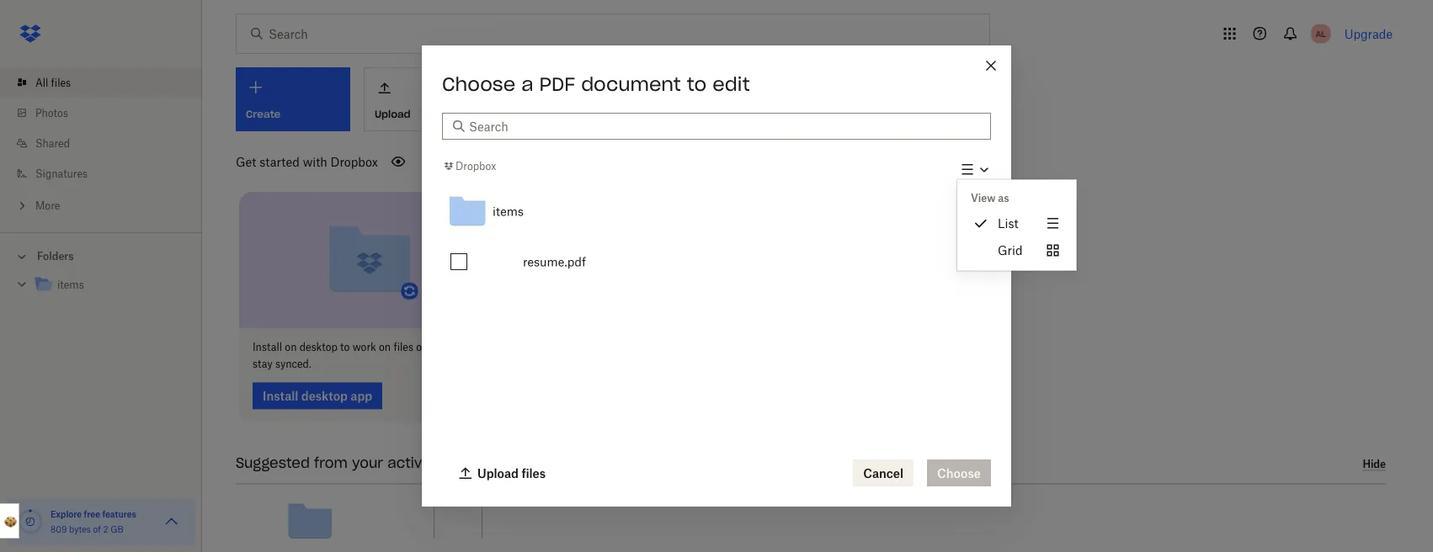 Task type: vqa. For each thing, say whether or not it's contained in the screenshot.
Solutions
no



Task type: locate. For each thing, give the bounding box(es) containing it.
1 horizontal spatial pdf
[[782, 108, 801, 121]]

0 vertical spatial items
[[493, 204, 524, 219]]

1 vertical spatial items
[[57, 279, 84, 291]]

0 horizontal spatial on
[[285, 341, 297, 354]]

on up synced. at the left
[[285, 341, 297, 354]]

started
[[260, 155, 300, 169]]

on right work
[[379, 341, 391, 354]]

files inside install on desktop to work on files offline and stay synced.
[[394, 341, 414, 354]]

suggested
[[236, 455, 310, 472]]

0 horizontal spatial files
[[51, 76, 71, 89]]

folder
[[541, 108, 571, 121]]

work
[[353, 341, 376, 354]]

edit
[[759, 108, 779, 121]]

record button
[[620, 67, 735, 131]]

grid
[[998, 243, 1023, 258]]

dropbox right with
[[331, 155, 378, 169]]

gb
[[111, 524, 124, 535]]

dropbox image
[[13, 17, 47, 51]]

install on desktop to work on files offline and stay synced.
[[253, 341, 467, 371]]

0 horizontal spatial get
[[236, 155, 256, 169]]

more image
[[13, 198, 30, 214]]

upgrade
[[1345, 27, 1393, 41]]

items inside button
[[493, 204, 524, 219]]

items button
[[442, 186, 991, 237]]

items for items link
[[57, 279, 84, 291]]

1 vertical spatial get
[[236, 155, 256, 169]]

row group
[[442, 186, 991, 287]]

all files link
[[13, 67, 202, 98]]

1 vertical spatial pdf
[[782, 108, 801, 121]]

row group inside choose a pdf document to edit dialog
[[442, 186, 991, 287]]

to
[[687, 72, 707, 96], [340, 341, 350, 354]]

photos
[[35, 107, 68, 119]]

on
[[285, 341, 297, 354], [379, 341, 391, 354]]

list containing all files
[[0, 57, 202, 232]]

row group containing items
[[442, 186, 991, 287]]

to inside install on desktop to work on files offline and stay synced.
[[340, 341, 350, 354]]

create
[[503, 108, 538, 121]]

list
[[0, 57, 202, 232]]

1 horizontal spatial files
[[394, 341, 414, 354]]

0 horizontal spatial dropbox
[[331, 155, 378, 169]]

upgrade link
[[1345, 27, 1393, 41]]

get left started
[[236, 155, 256, 169]]

0 horizontal spatial items
[[57, 279, 84, 291]]

1 on from the left
[[285, 341, 297, 354]]

folders
[[37, 250, 74, 263]]

1 horizontal spatial to
[[687, 72, 707, 96]]

get
[[887, 108, 905, 121], [236, 155, 256, 169]]

2
[[103, 524, 108, 535]]

items down folders
[[57, 279, 84, 291]]

pdf
[[540, 72, 575, 96], [782, 108, 801, 121]]

files
[[51, 76, 71, 89], [394, 341, 414, 354]]

files right all
[[51, 76, 71, 89]]

from
[[314, 455, 348, 472]]

get inside "get signatures" button
[[887, 108, 905, 121]]

to left edit
[[687, 72, 707, 96]]

dropbox link
[[442, 158, 496, 175]]

pdf right edit
[[782, 108, 801, 121]]

photos link
[[13, 98, 202, 128]]

1 horizontal spatial on
[[379, 341, 391, 354]]

dropbox
[[331, 155, 378, 169], [456, 160, 496, 173]]

0 horizontal spatial pdf
[[540, 72, 575, 96]]

choose a pdf document to edit dialog
[[422, 45, 1077, 507]]

0 vertical spatial files
[[51, 76, 71, 89]]

0 horizontal spatial to
[[340, 341, 350, 354]]

shared link
[[13, 128, 202, 158]]

pdf right a
[[540, 72, 575, 96]]

get for get started with dropbox
[[236, 155, 256, 169]]

stay
[[253, 358, 273, 371]]

get signatures
[[887, 108, 963, 121]]

get for get signatures
[[887, 108, 905, 121]]

free
[[84, 509, 100, 520]]

1 vertical spatial files
[[394, 341, 414, 354]]

install
[[253, 341, 282, 354]]

items down dropbox link
[[493, 204, 524, 219]]

0 vertical spatial pdf
[[540, 72, 575, 96]]

1 horizontal spatial items
[[493, 204, 524, 219]]

dropbox down choose
[[456, 160, 496, 173]]

as
[[998, 192, 1010, 205]]

0 vertical spatial to
[[687, 72, 707, 96]]

signatures
[[908, 108, 963, 121]]

grid radio item
[[958, 237, 1077, 264]]

to left work
[[340, 341, 350, 354]]

edit pdf
[[759, 108, 801, 121]]

1 horizontal spatial get
[[887, 108, 905, 121]]

files left offline
[[394, 341, 414, 354]]

list radio item
[[958, 210, 1077, 237]]

more
[[35, 199, 60, 212]]

0 vertical spatial get
[[887, 108, 905, 121]]

get left 'signatures'
[[887, 108, 905, 121]]

2 on from the left
[[379, 341, 391, 354]]

your
[[352, 455, 383, 472]]

items
[[493, 204, 524, 219], [57, 279, 84, 291]]

1 vertical spatial to
[[340, 341, 350, 354]]

1 horizontal spatial dropbox
[[456, 160, 496, 173]]



Task type: describe. For each thing, give the bounding box(es) containing it.
offline
[[416, 341, 446, 354]]

resume.pdf
[[523, 255, 586, 269]]

items for "items" button
[[493, 204, 524, 219]]

and
[[449, 341, 467, 354]]

files inside list item
[[51, 76, 71, 89]]

Search text field
[[469, 117, 981, 136]]

shared
[[35, 137, 70, 150]]

create folder
[[503, 108, 571, 121]]

bytes
[[69, 524, 91, 535]]

pdf inside dialog
[[540, 72, 575, 96]]

all files list item
[[0, 67, 202, 98]]

desktop
[[300, 341, 338, 354]]

/resume.pdf image
[[434, 492, 483, 553]]

signatures
[[35, 167, 88, 180]]

edit
[[713, 72, 750, 96]]

of
[[93, 524, 101, 535]]

get signatures button
[[876, 67, 991, 131]]

features
[[102, 509, 136, 520]]

signatures link
[[13, 158, 202, 189]]

dropbox inside choose a pdf document to edit dialog
[[456, 160, 496, 173]]

items link
[[34, 274, 189, 297]]

choose
[[442, 72, 516, 96]]

edit pdf button
[[748, 67, 863, 131]]

view
[[971, 192, 996, 205]]

with
[[303, 155, 327, 169]]

activity
[[388, 455, 440, 472]]

pdf inside button
[[782, 108, 801, 121]]

to inside dialog
[[687, 72, 707, 96]]

document
[[581, 72, 681, 96]]

list
[[998, 216, 1019, 231]]

all files
[[35, 76, 71, 89]]

quota usage element
[[17, 509, 44, 536]]

folders button
[[0, 243, 202, 268]]

explore free features 809 bytes of 2 gb
[[51, 509, 136, 535]]

suggested from your activity
[[236, 455, 440, 472]]

all
[[35, 76, 48, 89]]

create folder button
[[492, 67, 606, 131]]

resume.pdf button
[[473, 237, 991, 287]]

explore
[[51, 509, 82, 520]]

view as
[[971, 192, 1010, 205]]

choose a pdf document to edit
[[442, 72, 750, 96]]

809
[[51, 524, 67, 535]]

get started with dropbox
[[236, 155, 378, 169]]

record
[[631, 108, 668, 121]]

a
[[522, 72, 534, 96]]

synced.
[[275, 358, 312, 371]]



